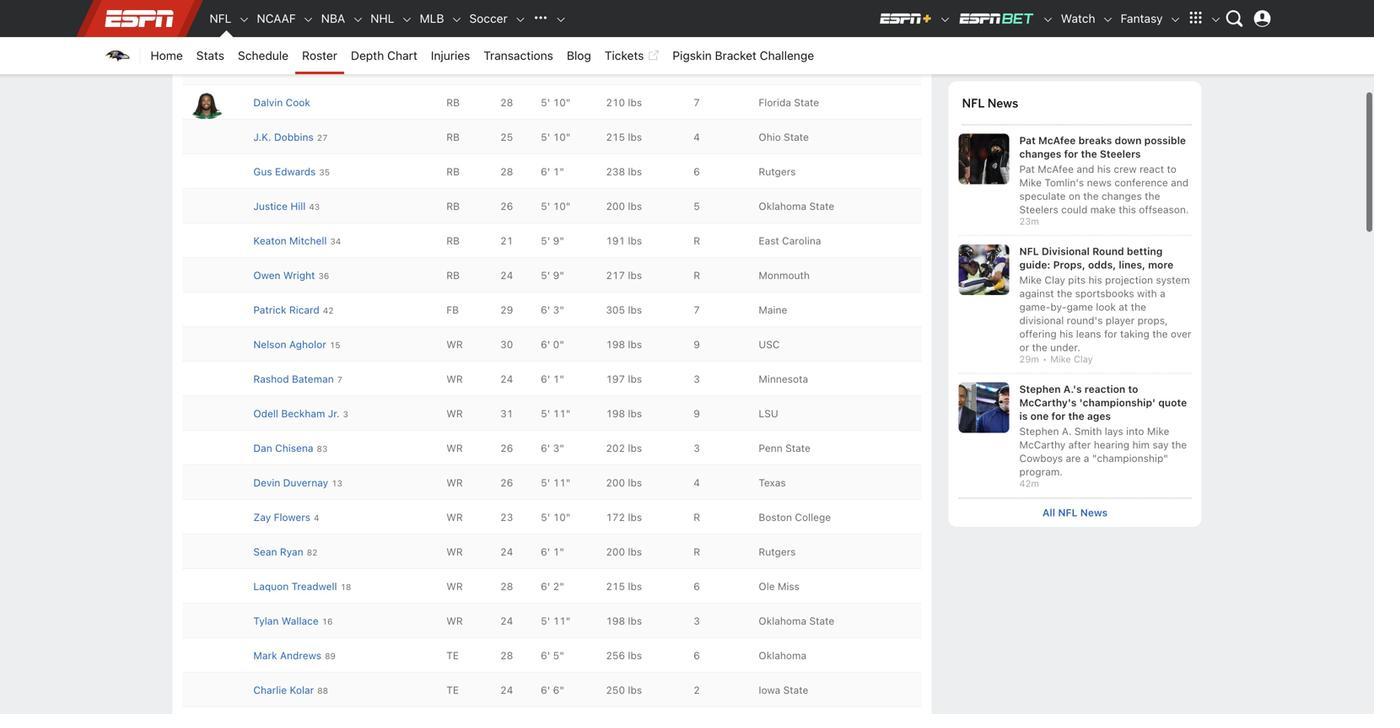 Task type: describe. For each thing, give the bounding box(es) containing it.
10" for 200 lbs
[[553, 193, 571, 205]]

wallace
[[282, 608, 319, 620]]

monmouth
[[759, 262, 810, 274]]

mike inside "pat mcafee breaks down possible changes for the steelers pat mcafee and his crew react to mike tomlin's news conference and speculate on the changes the steelers could make this offseason. 23m"
[[1020, 169, 1042, 181]]

lbs for 16
[[628, 608, 642, 620]]

2 pat from the top
[[1020, 156, 1035, 167]]

state for 210 lbs
[[794, 89, 819, 101]]

5"
[[553, 643, 564, 654]]

6' for 238
[[541, 158, 550, 170]]

3" for 29
[[553, 297, 564, 309]]

dalvin cook link
[[253, 89, 310, 101]]

iowa state
[[759, 677, 809, 689]]

lines,
[[1119, 251, 1146, 263]]

6' 0"
[[541, 331, 564, 343]]

6' 2" for 27
[[541, 20, 564, 32]]

5' 10" for 23
[[541, 504, 571, 516]]

wr for 18
[[447, 573, 463, 585]]

stephen a.'s reaction to mccarthy's 'championship' quote is one for the ages image
[[959, 375, 1009, 426]]

maine
[[759, 297, 787, 309]]

mlb image
[[451, 14, 463, 25]]

5' for 36
[[541, 262, 550, 274]]

ncaaf
[[257, 11, 296, 25]]

https://a.espncdn.com/i/headshots/nfl/players/full/3051926.png image
[[186, 151, 227, 192]]

6' for 305
[[541, 297, 550, 309]]

tickets link
[[598, 37, 666, 74]]

soccer link
[[463, 0, 514, 37]]

215 for 2"
[[606, 573, 625, 585]]

round's
[[1067, 307, 1103, 319]]

news
[[1087, 169, 1112, 181]]

83
[[317, 437, 328, 446]]

https://a.espncdn.com/i/headshots/nfl/players/full/2975417.png image
[[186, 290, 227, 330]]

215 lbs for 10"
[[606, 124, 642, 136]]

217
[[606, 262, 625, 274]]

5' for 16
[[541, 608, 550, 620]]

198 lbs for 24
[[606, 608, 642, 620]]

1 5' from the top
[[541, 89, 550, 101]]

rb for j.k. dobbins
[[447, 124, 460, 136]]

ncaaf link
[[250, 0, 303, 37]]

rutgers for r
[[759, 539, 796, 551]]

against
[[1020, 280, 1054, 292]]

26 for 5' 11"
[[500, 470, 513, 481]]

6' for 200
[[541, 539, 550, 551]]

200 for 11"
[[606, 470, 625, 481]]

te for 24
[[447, 677, 459, 689]]

rb for justice hill
[[447, 193, 460, 205]]

https://a.espncdn.com/i/headshots/nfl/players/full/4429615.png image
[[186, 497, 227, 538]]

nfl for nfl divisional round betting guide: props, odds, lines, more mike clay pits his projection system against the sportsbooks with a game-by-game look at the divisional round's player props, offering his leans for taking the over or the under.
[[1020, 238, 1039, 250]]

laquon treadwell link
[[253, 573, 337, 585]]

taking
[[1120, 321, 1150, 332]]

35
[[319, 160, 330, 170]]

305
[[606, 297, 625, 309]]

the right at
[[1131, 294, 1147, 305]]

keaton
[[253, 228, 287, 239]]

mike clay pits his projection system against the sportsbooks with a game-by-game look at the divisional round's player props, offering his leans for taking the over or the under. element
[[1020, 264, 1192, 347]]

6' 5"
[[541, 643, 564, 654]]

system
[[1156, 267, 1190, 278]]

rutgers for 6
[[759, 158, 796, 170]]

pigskin bracket challenge
[[673, 49, 814, 62]]

https://a.espncdn.com/i/headshots/nfl/players/full/3116365.png image
[[186, 635, 227, 676]]

more espn image
[[1183, 6, 1209, 31]]

'championship'
[[1080, 390, 1156, 401]]

carolina
[[782, 228, 821, 239]]

flowers
[[274, 504, 310, 516]]

or
[[1020, 334, 1029, 346]]

the up a.
[[1068, 403, 1085, 415]]

nhl image
[[401, 14, 413, 25]]

https://a.espncdn.com/i/headshots/nfl/players/full/4039050.png image
[[186, 463, 227, 503]]

could
[[1061, 196, 1088, 208]]

qb for 27
[[447, 20, 461, 32]]

1 stephen from the top
[[1020, 376, 1061, 388]]

mark andrews 89
[[253, 643, 336, 654]]

nfl right all
[[1058, 499, 1078, 511]]

1 pat from the top
[[1020, 127, 1036, 139]]

possible
[[1145, 127, 1186, 139]]

smith
[[1075, 418, 1102, 430]]

mike inside stephen a.'s reaction to mccarthy's 'championship' quote is one for the ages stephen a. smith lays into mike mccarthy after hearing him say the cowboys are a "championship" program. 42m
[[1147, 418, 1170, 430]]

keaton mitchell 34
[[253, 228, 341, 239]]

198 for 24
[[606, 608, 625, 620]]

https://a.espncdn.com/i/headshots/nfl/players/full/4249616.png image
[[186, 255, 227, 295]]

crew
[[1114, 156, 1137, 167]]

r for 200 lbs
[[694, 539, 700, 551]]

oklahoma state for 5
[[759, 193, 835, 205]]

more sports image
[[555, 14, 567, 25]]

nfl divisional round betting guide: props, odds, lines, more image
[[959, 237, 1009, 288]]

lbs for jr.
[[628, 400, 642, 412]]

chart
[[387, 49, 418, 62]]

lbs for 88
[[628, 677, 642, 689]]

game
[[1067, 294, 1093, 305]]

https://a.espncdn.com/i/headshots/nfl/players/full/11394.png image
[[186, 47, 227, 88]]

list containing pat mcafee breaks down possible changes for the steelers
[[959, 126, 1192, 482]]

24 for 197 lbs
[[500, 366, 513, 378]]

laquon treadwell 18
[[253, 573, 351, 585]]

nfl for nfl news
[[962, 88, 985, 103]]

24 for 217 lbs
[[500, 262, 513, 274]]

down
[[1115, 127, 1142, 139]]

wr for 16
[[447, 608, 463, 620]]

1 horizontal spatial 27
[[500, 20, 513, 32]]

gus edwards 35
[[253, 158, 330, 170]]

lamar
[[253, 20, 283, 32]]

the down news
[[1084, 183, 1099, 194]]

more
[[1148, 251, 1174, 263]]

200 lbs for 10"
[[606, 193, 642, 205]]

rb for gus edwards
[[447, 158, 460, 170]]

devin duvernay 13
[[253, 470, 343, 481]]

23
[[500, 504, 513, 516]]

https://a.espncdn.com/i/headshots/nfl/players/full/4360972.png image
[[186, 532, 227, 572]]

6 for 256 lbs
[[694, 643, 700, 654]]

lbs for 35
[[628, 158, 642, 170]]

305 lbs
[[606, 297, 642, 309]]

nfl divisional round betting guide: props, odds, lines, more element
[[1020, 237, 1192, 264]]

lbs for 82
[[628, 539, 642, 551]]

josh
[[253, 55, 276, 66]]

6' for 214
[[541, 55, 550, 66]]

san diego
[[759, 55, 807, 66]]

roster
[[302, 49, 337, 62]]

214
[[606, 55, 625, 66]]

florida state
[[759, 89, 819, 101]]

https://a.espncdn.com/i/headshots/nfl/players/full/4241424.png image
[[186, 601, 227, 641]]

4 for 215 lbs
[[694, 124, 700, 136]]

wr for 82
[[447, 539, 463, 551]]

mccarthy
[[1020, 432, 1066, 444]]

2
[[694, 677, 700, 689]]

on
[[1069, 183, 1081, 194]]

espn bet image
[[1043, 14, 1054, 25]]

18
[[340, 575, 351, 585]]

6' for 197
[[541, 366, 550, 378]]

https://a.espncdn.com/i/headshots/nfl/players/full/3116593.png image
[[186, 82, 227, 112]]

217 lbs
[[606, 262, 642, 274]]

a.'s
[[1064, 376, 1082, 388]]

challenge
[[760, 49, 814, 62]]

qb for 37
[[447, 55, 461, 66]]

lbs for 42
[[628, 297, 642, 309]]

1" for 197 lbs
[[553, 366, 564, 378]]

the down props, on the right top
[[1153, 321, 1168, 332]]

238 lbs
[[606, 158, 642, 170]]

pat mcafee breaks down possible changes for the steelers pat mcafee and his crew react to mike tomlin's news conference and speculate on the changes the steelers could make this offseason. 23m
[[1020, 127, 1189, 219]]

3 oklahoma from the top
[[759, 643, 807, 654]]

200 for 1"
[[606, 539, 625, 551]]

9" for 24
[[553, 262, 564, 274]]

1 6' from the top
[[541, 20, 550, 32]]

25
[[500, 124, 513, 136]]

all
[[1043, 499, 1056, 511]]

1 vertical spatial steelers
[[1020, 196, 1059, 208]]

6' 3" for 37
[[541, 55, 564, 66]]

24 for 200 lbs
[[500, 539, 513, 551]]

to inside "pat mcafee breaks down possible changes for the steelers pat mcafee and his crew react to mike tomlin's news conference and speculate on the changes the steelers could make this offseason. 23m"
[[1167, 156, 1177, 167]]

2 stephen from the top
[[1020, 418, 1059, 430]]

lbs for 13
[[628, 470, 642, 481]]

2 lbs from the top
[[628, 89, 642, 101]]

j.k.
[[253, 124, 271, 136]]

6' for 198
[[541, 331, 550, 343]]

j.k. dobbins link
[[253, 124, 314, 136]]

betting
[[1127, 238, 1163, 250]]

11" for 24
[[553, 608, 571, 620]]

0 horizontal spatial changes
[[1020, 140, 1062, 152]]

miss
[[778, 573, 800, 585]]

state for 250 lbs
[[783, 677, 809, 689]]

https://a.espncdn.com/i/headshots/nfl/players/full/2971618.png image
[[186, 324, 227, 365]]

2 vertical spatial his
[[1060, 321, 1074, 332]]

9 for usc
[[694, 331, 700, 343]]

5' for 34
[[541, 228, 550, 239]]

https://a.espncdn.com/i/headshots/nfl/players/full/4241263.png image
[[186, 670, 227, 711]]

10" for 215 lbs
[[553, 124, 571, 136]]

28 for 6' 1"
[[500, 158, 513, 170]]

6' 1" for 200 lbs
[[541, 539, 564, 551]]

24 for 250 lbs
[[500, 677, 513, 689]]

patrick ricard 42
[[253, 297, 334, 309]]

schedule
[[238, 49, 289, 62]]

15
[[330, 333, 341, 343]]

justice hill 43
[[253, 193, 320, 205]]

stats link
[[190, 37, 231, 74]]

patrick ricard link
[[253, 297, 320, 309]]

nhl link
[[364, 0, 401, 37]]

a inside stephen a.'s reaction to mccarthy's 'championship' quote is one for the ages stephen a. smith lays into mike mccarthy after hearing him say the cowboys are a "championship" program. 42m
[[1084, 445, 1089, 457]]

stephen a.'s reaction to mccarthy's 'championship' quote is one for the ages stephen a. smith lays into mike mccarthy after hearing him say the cowboys are a "championship" program. 42m
[[1020, 376, 1187, 482]]

odell
[[253, 400, 278, 412]]

36
[[318, 264, 329, 274]]

lbs for 89
[[628, 643, 642, 654]]

0 vertical spatial steelers
[[1100, 140, 1141, 152]]

transactions
[[484, 49, 553, 62]]

round
[[1093, 238, 1124, 250]]

nelson
[[253, 331, 286, 343]]

oklahoma for 5
[[759, 193, 807, 205]]

pigskin
[[673, 49, 712, 62]]

27 inside j.k. dobbins 27
[[317, 125, 328, 135]]

usc
[[759, 331, 780, 343]]

1 vertical spatial mcafee
[[1038, 156, 1074, 167]]

is
[[1020, 403, 1028, 415]]

3 for 5' 11"
[[694, 608, 700, 620]]

external link image
[[647, 46, 659, 66]]

28 for 5' 10"
[[500, 89, 513, 101]]

0 vertical spatial news
[[988, 88, 1019, 103]]

4 for 200 lbs
[[694, 470, 700, 481]]

sean
[[253, 539, 277, 551]]

29
[[500, 297, 513, 309]]

breaks
[[1079, 127, 1112, 139]]

stephen a. smith lays into mike mccarthy after hearing him say the cowboys are a "championship" program. element
[[1020, 416, 1192, 471]]

10" for 172 lbs
[[553, 504, 571, 516]]

depth chart link
[[344, 37, 424, 74]]

the down the conference
[[1145, 183, 1160, 194]]

espn plus image
[[940, 14, 951, 25]]

the up by-
[[1057, 280, 1073, 292]]

odds,
[[1088, 251, 1116, 263]]



Task type: locate. For each thing, give the bounding box(es) containing it.
3 wr from the top
[[447, 400, 463, 412]]

for inside stephen a.'s reaction to mccarthy's 'championship' quote is one for the ages stephen a. smith lays into mike mccarthy after hearing him say the cowboys are a "championship" program. 42m
[[1052, 403, 1066, 415]]

9 left bracket
[[694, 55, 700, 66]]

3 198 lbs from the top
[[606, 608, 642, 620]]

200 lbs down 202 lbs
[[606, 470, 642, 481]]

28 down 23
[[500, 573, 513, 585]]

1 vertical spatial changes
[[1102, 183, 1142, 194]]

rutgers down ohio state
[[759, 158, 796, 170]]

5 24 from the top
[[500, 677, 513, 689]]

wright
[[283, 262, 315, 274]]

1 horizontal spatial a
[[1160, 280, 1166, 292]]

28 left 6' 5"
[[500, 643, 513, 654]]

0 vertical spatial 11"
[[553, 400, 571, 412]]

3" for 37
[[553, 55, 564, 66]]

for inside nfl divisional round betting guide: props, odds, lines, more mike clay pits his projection system against the sportsbooks with a game-by-game look at the divisional round's player props, offering his leans for taking the over or the under.
[[1104, 321, 1118, 332]]

7 inside rashod bateman 7
[[337, 368, 343, 377]]

mark
[[253, 643, 277, 654]]

2 26 from the top
[[500, 435, 513, 447]]

4 24 from the top
[[500, 608, 513, 620]]

justice
[[253, 193, 288, 205]]

his inside "pat mcafee breaks down possible changes for the steelers pat mcafee and his crew react to mike tomlin's news conference and speculate on the changes the steelers could make this offseason. 23m"
[[1097, 156, 1111, 167]]

1 vertical spatial oklahoma
[[759, 608, 807, 620]]

9 left lsu
[[694, 400, 700, 412]]

18 lbs from the top
[[628, 643, 642, 654]]

6' for 215
[[541, 573, 550, 585]]

steelers down 'down'
[[1100, 140, 1141, 152]]

1 1" from the top
[[553, 158, 564, 170]]

11 6' from the top
[[541, 677, 550, 689]]

2 vertical spatial 11"
[[553, 608, 571, 620]]

1 9" from the top
[[553, 228, 564, 239]]

2 198 from the top
[[606, 400, 625, 412]]

0 vertical spatial 26
[[500, 193, 513, 205]]

3 6' from the top
[[541, 158, 550, 170]]

256
[[606, 643, 625, 654]]

5' for 43
[[541, 193, 550, 205]]

5' for 13
[[541, 470, 550, 481]]

2 qb from the top
[[447, 55, 461, 66]]

zay
[[253, 504, 271, 516]]

26 down 31
[[500, 435, 513, 447]]

1" for 200 lbs
[[553, 539, 564, 551]]

6' for 256
[[541, 643, 550, 654]]

josh johnson 17
[[253, 55, 334, 66]]

8 wr from the top
[[447, 573, 463, 585]]

215 for 10"
[[606, 124, 625, 136]]

2 215 lbs from the top
[[606, 573, 642, 585]]

9 left usc
[[694, 331, 700, 343]]

200 lbs
[[606, 193, 642, 205], [606, 470, 642, 481], [606, 539, 642, 551]]

0 vertical spatial te
[[447, 643, 459, 654]]

200 for 10"
[[606, 193, 625, 205]]

conference
[[1115, 169, 1168, 181]]

215 lbs up 256 lbs
[[606, 573, 642, 585]]

7 for 210 lbs
[[694, 89, 700, 101]]

props,
[[1138, 307, 1168, 319]]

3 rb from the top
[[447, 158, 460, 170]]

1 horizontal spatial and
[[1171, 169, 1189, 181]]

for up tomlin's
[[1064, 140, 1078, 152]]

2 9" from the top
[[553, 262, 564, 274]]

5' 11" for 26
[[541, 470, 571, 481]]

197
[[606, 366, 625, 378]]

espn+ image
[[879, 12, 933, 25]]

sportsbooks
[[1075, 280, 1134, 292]]

200 lbs down 172 lbs
[[606, 539, 642, 551]]

5' 11" for 24
[[541, 608, 571, 620]]

2 vertical spatial 6' 1"
[[541, 539, 564, 551]]

2 vertical spatial 3"
[[553, 435, 564, 447]]

2 6' 3" from the top
[[541, 297, 564, 309]]

1 wr from the top
[[447, 331, 463, 343]]

mark andrews link
[[253, 643, 321, 654]]

east carolina
[[759, 228, 821, 239]]

6' for 250
[[541, 677, 550, 689]]

9" left the '217'
[[553, 262, 564, 274]]

200 lbs for 11"
[[606, 470, 642, 481]]

7 6' from the top
[[541, 435, 550, 447]]

mccarthy's
[[1020, 390, 1077, 401]]

changes up this
[[1102, 183, 1142, 194]]

2 rutgers from the top
[[759, 539, 796, 551]]

te for 28
[[447, 643, 459, 654]]

0 horizontal spatial steelers
[[1020, 196, 1059, 208]]

4 wr from the top
[[447, 435, 463, 447]]

1 vertical spatial 26
[[500, 435, 513, 447]]

238
[[606, 158, 625, 170]]

1 vertical spatial 198
[[606, 400, 625, 412]]

0 vertical spatial 6' 1"
[[541, 158, 564, 170]]

0 vertical spatial changes
[[1020, 140, 1062, 152]]

1 vertical spatial 6' 1"
[[541, 366, 564, 378]]

r for 217 lbs
[[694, 262, 700, 274]]

2 200 lbs from the top
[[606, 470, 642, 481]]

200 up 191
[[606, 193, 625, 205]]

the down offering
[[1032, 334, 1048, 346]]

rb for keaton mitchell
[[447, 228, 460, 239]]

0 vertical spatial 6
[[694, 158, 700, 170]]

3 inside odell beckham jr. 3
[[343, 402, 348, 412]]

stephen up mccarthy
[[1020, 418, 1059, 430]]

4 rb from the top
[[447, 193, 460, 205]]

1 vertical spatial for
[[1104, 321, 1118, 332]]

4 up '5'
[[694, 124, 700, 136]]

1 horizontal spatial to
[[1167, 156, 1177, 167]]

6 up '5'
[[694, 158, 700, 170]]

21
[[500, 228, 513, 239]]

1 vertical spatial 215 lbs
[[606, 573, 642, 585]]

1 vertical spatial a
[[1084, 445, 1089, 457]]

0 vertical spatial clay
[[1045, 267, 1066, 278]]

2 1" from the top
[[553, 366, 564, 378]]

espn bet image
[[958, 12, 1036, 25]]

2 te from the top
[[447, 677, 459, 689]]

3 10" from the top
[[553, 193, 571, 205]]

1 vertical spatial 5' 11"
[[541, 470, 571, 481]]

215 lbs down 210 lbs
[[606, 124, 642, 136]]

blog
[[567, 49, 591, 62]]

4 right 'flowers'
[[314, 506, 319, 516]]

1 vertical spatial 1"
[[553, 366, 564, 378]]

1 vertical spatial 4
[[694, 470, 700, 481]]

0 vertical spatial oklahoma state
[[759, 193, 835, 205]]

1 rb from the top
[[447, 89, 460, 101]]

1 vertical spatial 6
[[694, 573, 700, 585]]

4 10" from the top
[[553, 504, 571, 516]]

0 vertical spatial 9
[[694, 55, 700, 66]]

3"
[[553, 55, 564, 66], [553, 297, 564, 309], [553, 435, 564, 447]]

his for crew
[[1097, 156, 1111, 167]]

2 6' from the top
[[541, 55, 550, 66]]

0 vertical spatial oklahoma
[[759, 193, 807, 205]]

wr for 4
[[447, 504, 463, 516]]

3 for 6' 3"
[[694, 435, 700, 447]]

minnesota
[[759, 366, 808, 378]]

1 vertical spatial 9"
[[553, 262, 564, 274]]

5' 9" for 24
[[541, 262, 564, 274]]

198 lbs up 197 lbs
[[606, 331, 642, 343]]

1 horizontal spatial clay
[[1074, 346, 1093, 357]]

1 3" from the top
[[553, 55, 564, 66]]

6 rb from the top
[[447, 262, 460, 274]]

and up offseason.
[[1171, 169, 1189, 181]]

1 198 from the top
[[606, 331, 625, 343]]

5' 10"
[[541, 89, 571, 101], [541, 124, 571, 136], [541, 193, 571, 205], [541, 504, 571, 516]]

3 r from the top
[[694, 504, 700, 516]]

watch image
[[1102, 14, 1114, 25]]

nfl left "nfl" image
[[210, 11, 232, 25]]

1 vertical spatial 198 lbs
[[606, 400, 642, 412]]

ricard
[[289, 297, 320, 309]]

oklahoma state down miss at the right of page
[[759, 608, 835, 620]]

88
[[317, 679, 328, 689]]

1 24 from the top
[[500, 262, 513, 274]]

7 right bateman
[[337, 368, 343, 377]]

3 5' from the top
[[541, 193, 550, 205]]

changes
[[1020, 140, 1062, 152], [1102, 183, 1142, 194]]

198 down 197
[[606, 400, 625, 412]]

https://a.espncdn.com/i/headshots/nfl/players/full/4038441.png image
[[186, 186, 227, 226]]

3 1" from the top
[[553, 539, 564, 551]]

6 wr from the top
[[447, 504, 463, 516]]

this
[[1119, 196, 1136, 208]]

sean ryan link
[[253, 539, 303, 551]]

https://a.espncdn.com/i/headshots/nfl/players/full/3051889.png image
[[186, 566, 227, 607]]

home
[[151, 49, 183, 62]]

nelson agholor 15
[[253, 331, 341, 343]]

9 for san diego
[[694, 55, 700, 66]]

his up news
[[1097, 156, 1111, 167]]

198 for 31
[[606, 400, 625, 412]]

to inside stephen a.'s reaction to mccarthy's 'championship' quote is one for the ages stephen a. smith lays into mike mccarthy after hearing him say the cowboys are a "championship" program. 42m
[[1128, 376, 1139, 388]]

1 vertical spatial to
[[1128, 376, 1139, 388]]

oklahoma up "east carolina"
[[759, 193, 807, 205]]

197 lbs
[[606, 366, 642, 378]]

clay down props,
[[1045, 267, 1066, 278]]

6 left ole
[[694, 573, 700, 585]]

7 5' from the top
[[541, 470, 550, 481]]

fantasy image
[[1170, 14, 1182, 25]]

r for 172 lbs
[[694, 504, 700, 516]]

ole
[[759, 573, 775, 585]]

2 200 from the top
[[606, 470, 625, 481]]

1 horizontal spatial news
[[1081, 499, 1108, 511]]

1 vertical spatial rutgers
[[759, 539, 796, 551]]

nfl for nfl
[[210, 11, 232, 25]]

1 vertical spatial 6' 3"
[[541, 297, 564, 309]]

nfl link
[[203, 0, 238, 37]]

a right with
[[1160, 280, 1166, 292]]

profile management image
[[1254, 10, 1271, 27]]

89
[[325, 644, 336, 654]]

0 vertical spatial 5' 11"
[[541, 400, 571, 412]]

ohio
[[759, 124, 781, 136]]

82
[[307, 541, 318, 550]]

0 vertical spatial 6' 2"
[[541, 20, 564, 32]]

1 200 lbs from the top
[[606, 193, 642, 205]]

sean ryan 82
[[253, 539, 318, 551]]

5' 9" for 21
[[541, 228, 564, 239]]

2"
[[553, 20, 564, 32], [553, 573, 564, 585]]

3 9 from the top
[[694, 400, 700, 412]]

6' 2" right soccer image
[[541, 20, 564, 32]]

2" up "blog" link
[[553, 20, 564, 32]]

san
[[759, 55, 777, 66]]

rb for owen wright
[[447, 262, 460, 274]]

depth
[[351, 49, 384, 62]]

6' 2" up 6' 5"
[[541, 573, 564, 585]]

news up pat mcafee breaks down possible changes for the steelers image
[[988, 88, 1019, 103]]

news inside the all nfl news link
[[1081, 499, 1108, 511]]

nfl inside global navigation element
[[210, 11, 232, 25]]

6' 3" for 29
[[541, 297, 564, 309]]

1 vertical spatial 7
[[694, 297, 700, 309]]

global navigation element
[[97, 0, 1278, 37]]

2 vertical spatial 26
[[500, 470, 513, 481]]

more espn image
[[1210, 14, 1222, 25]]

26 for 6' 3"
[[500, 435, 513, 447]]

to up 'championship'
[[1128, 376, 1139, 388]]

mike up speculate
[[1020, 169, 1042, 181]]

depth chart
[[351, 49, 418, 62]]

https://a.espncdn.com/i/headshots/nfl/players/full/4241985.png image
[[186, 117, 227, 157]]

14 lbs from the top
[[628, 504, 642, 516]]

0 vertical spatial stephen
[[1020, 376, 1061, 388]]

stephen
[[1020, 376, 1061, 388], [1020, 418, 1059, 430]]

kolar
[[290, 677, 314, 689]]

tylan wallace link
[[253, 608, 319, 620]]

5' 10" for 28
[[541, 89, 571, 101]]

pat mcafee breaks down possible changes for the steelers element
[[1020, 126, 1192, 153]]

mike down under.
[[1051, 346, 1071, 357]]

0 vertical spatial a
[[1160, 280, 1166, 292]]

9 6' from the top
[[541, 573, 550, 585]]

5' 11" for 31
[[541, 400, 571, 412]]

0 vertical spatial 198 lbs
[[606, 331, 642, 343]]

2 vertical spatial 1"
[[553, 539, 564, 551]]

1 5' 9" from the top
[[541, 228, 564, 239]]

wr for 83
[[447, 435, 463, 447]]

espn more sports home page image
[[528, 6, 553, 31]]

0 vertical spatial his
[[1097, 156, 1111, 167]]

24
[[500, 262, 513, 274], [500, 366, 513, 378], [500, 539, 513, 551], [500, 608, 513, 620], [500, 677, 513, 689]]

28 for 6' 2"
[[500, 573, 513, 585]]

and up news
[[1077, 156, 1095, 167]]

1 qb from the top
[[447, 20, 461, 32]]

198 down 305 at the top
[[606, 331, 625, 343]]

17 lbs from the top
[[628, 608, 642, 620]]

texas
[[759, 470, 786, 481]]

boston
[[759, 504, 792, 516]]

200 up 172
[[606, 470, 625, 481]]

0 horizontal spatial news
[[988, 88, 1019, 103]]

news right all
[[1081, 499, 1108, 511]]

his up sportsbooks
[[1089, 267, 1103, 278]]

1 6' 3" from the top
[[541, 55, 564, 66]]

1 vertical spatial te
[[447, 677, 459, 689]]

9 for lsu
[[694, 400, 700, 412]]

ole miss
[[759, 573, 800, 585]]

dalvin
[[253, 89, 283, 101]]

3 right 197 lbs
[[694, 366, 700, 378]]

27
[[500, 20, 513, 32], [317, 125, 328, 135]]

198 up 256
[[606, 608, 625, 620]]

wr for jr.
[[447, 400, 463, 412]]

lbs for 15
[[628, 331, 642, 343]]

6 6' from the top
[[541, 366, 550, 378]]

injuries
[[431, 49, 470, 62]]

https://a.espncdn.com/i/headshots/nfl/players/full/3916387.png image
[[186, 13, 227, 43]]

2 5' 10" from the top
[[541, 124, 571, 136]]

lbs for 4
[[628, 504, 642, 516]]

26 up 23
[[500, 470, 513, 481]]

3 up the 2
[[694, 608, 700, 620]]

5' for 4
[[541, 504, 550, 516]]

for down mccarthy's
[[1052, 403, 1066, 415]]

1 5' 11" from the top
[[541, 400, 571, 412]]

say
[[1153, 432, 1169, 444]]

wr for 15
[[447, 331, 463, 343]]

2 oklahoma state from the top
[[759, 608, 835, 620]]

2 wr from the top
[[447, 366, 463, 378]]

5' for 27
[[541, 124, 550, 136]]

0 vertical spatial pat
[[1020, 127, 1036, 139]]

the down breaks
[[1081, 140, 1097, 152]]

5 rb from the top
[[447, 228, 460, 239]]

2" for 28
[[553, 573, 564, 585]]

28 down 25
[[500, 158, 513, 170]]

0 vertical spatial 200 lbs
[[606, 193, 642, 205]]

2 vertical spatial 9
[[694, 400, 700, 412]]

2 5' from the top
[[541, 124, 550, 136]]

rutgers up ole miss
[[759, 539, 796, 551]]

3 198 from the top
[[606, 608, 625, 620]]

east
[[759, 228, 779, 239]]

28 up 25
[[500, 89, 513, 101]]

0 vertical spatial 4
[[694, 124, 700, 136]]

2 3" from the top
[[553, 297, 564, 309]]

0 vertical spatial 3"
[[553, 55, 564, 66]]

nfl inside nfl divisional round betting guide: props, odds, lines, more mike clay pits his projection system against the sportsbooks with a game-by-game look at the divisional round's player props, offering his leans for taking the over or the under.
[[1020, 238, 1039, 250]]

lbs for 43
[[628, 193, 642, 205]]

1 vertical spatial stephen
[[1020, 418, 1059, 430]]

3 26 from the top
[[500, 470, 513, 481]]

clay down under.
[[1074, 346, 1093, 357]]

6' 3" up 6' 0"
[[541, 297, 564, 309]]

lamar jackson 8
[[253, 20, 334, 32]]

5' 9" left the '217'
[[541, 262, 564, 274]]

oklahoma state for 3
[[759, 608, 835, 620]]

2 9 from the top
[[694, 331, 700, 343]]

1 vertical spatial 215
[[606, 573, 625, 585]]

clay inside nfl divisional round betting guide: props, odds, lines, more mike clay pits his projection system against the sportsbooks with a game-by-game look at the divisional round's player props, offering his leans for taking the over or the under.
[[1045, 267, 1066, 278]]

6' 3" left 202
[[541, 435, 564, 447]]

mcafee left breaks
[[1039, 127, 1076, 139]]

13 lbs from the top
[[628, 470, 642, 481]]

a right are
[[1084, 445, 1089, 457]]

10" for 210 lbs
[[553, 89, 571, 101]]

9 lbs from the top
[[628, 331, 642, 343]]

11" for 31
[[553, 400, 571, 412]]

5' 10" for 25
[[541, 124, 571, 136]]

stephen a.'s reaction to mccarthy's 'championship' quote is one for the ages element
[[1020, 375, 1192, 416]]

0 vertical spatial 198
[[606, 331, 625, 343]]

0 vertical spatial 6' 3"
[[541, 55, 564, 66]]

0 vertical spatial for
[[1064, 140, 1078, 152]]

1 vertical spatial 6' 2"
[[541, 573, 564, 585]]

6' 6"
[[541, 677, 564, 689]]

https://a.espncdn.com/i/headshots/nfl/players/full/16733.png image
[[186, 393, 227, 434]]

mike clay
[[1051, 346, 1093, 357]]

state for 215 lbs
[[784, 124, 809, 136]]

27 right dobbins
[[317, 125, 328, 135]]

mcafee up tomlin's
[[1038, 156, 1074, 167]]

2 215 from the top
[[606, 573, 625, 585]]

3 lbs from the top
[[628, 124, 642, 136]]

1 vertical spatial 200
[[606, 470, 625, 481]]

steelers down speculate
[[1020, 196, 1059, 208]]

pat mcafee and his crew react to mike tomlin's news conference and speculate on the changes the steelers could make this offseason. element
[[1020, 153, 1192, 209]]

34
[[330, 229, 341, 239]]

mike
[[1020, 169, 1042, 181], [1020, 267, 1042, 278], [1051, 346, 1071, 357], [1147, 418, 1170, 430]]

1 9 from the top
[[694, 55, 700, 66]]

a inside nfl divisional round betting guide: props, odds, lines, more mike clay pits his projection system against the sportsbooks with a game-by-game look at the divisional round's player props, offering his leans for taking the over or the under.
[[1160, 280, 1166, 292]]

2 rb from the top
[[447, 124, 460, 136]]

0 vertical spatial mcafee
[[1039, 127, 1076, 139]]

19 lbs from the top
[[628, 677, 642, 689]]

devin duvernay link
[[253, 470, 328, 481]]

lbs for 27
[[628, 124, 642, 136]]

jr.
[[328, 400, 340, 412]]

0 vertical spatial 5' 9"
[[541, 228, 564, 239]]

oklahoma down ole miss
[[759, 608, 807, 620]]

0 vertical spatial qb
[[447, 20, 461, 32]]

9 5' from the top
[[541, 608, 550, 620]]

198 for 30
[[606, 331, 625, 343]]

12 lbs from the top
[[628, 435, 642, 447]]

charlie
[[253, 677, 287, 689]]

changes up tomlin's
[[1020, 140, 1062, 152]]

3 right jr.
[[343, 402, 348, 412]]

qb down mlb icon
[[447, 55, 461, 66]]

the right say
[[1172, 432, 1187, 444]]

florida
[[759, 89, 791, 101]]

200 down 172
[[606, 539, 625, 551]]

0 vertical spatial 215
[[606, 124, 625, 136]]

10 lbs from the top
[[628, 366, 642, 378]]

0 vertical spatial rutgers
[[759, 158, 796, 170]]

gus
[[253, 158, 272, 170]]

6 for 215 lbs
[[694, 573, 700, 585]]

0 horizontal spatial a
[[1084, 445, 1089, 457]]

3 for 6' 1"
[[694, 366, 700, 378]]

wr for 13
[[447, 470, 463, 481]]

4 lbs from the top
[[628, 158, 642, 170]]

nfl image
[[238, 14, 250, 25]]

26 for 5' 10"
[[500, 193, 513, 205]]

4 5' from the top
[[541, 228, 550, 239]]

1 vertical spatial pat
[[1020, 156, 1035, 167]]

1 horizontal spatial changes
[[1102, 183, 1142, 194]]

1"
[[553, 158, 564, 170], [553, 366, 564, 378], [553, 539, 564, 551]]

1 198 lbs from the top
[[606, 331, 642, 343]]

dan chisena 83
[[253, 435, 328, 447]]

0 vertical spatial 27
[[500, 20, 513, 32]]

6' 3" for 26
[[541, 435, 564, 447]]

9 wr from the top
[[447, 608, 463, 620]]

oklahoma up "iowa state"
[[759, 643, 807, 654]]

1 vertical spatial qb
[[447, 55, 461, 66]]

rb
[[447, 89, 460, 101], [447, 124, 460, 136], [447, 158, 460, 170], [447, 193, 460, 205], [447, 228, 460, 239], [447, 262, 460, 274]]

0 vertical spatial and
[[1077, 156, 1095, 167]]

1 te from the top
[[447, 643, 459, 654]]

for down the player
[[1104, 321, 1118, 332]]

mike inside nfl divisional round betting guide: props, odds, lines, more mike clay pits his projection system against the sportsbooks with a game-by-game look at the divisional round's player props, offering his leans for taking the over or the under.
[[1020, 267, 1042, 278]]

oklahoma for 3
[[759, 608, 807, 620]]

11" for 26
[[553, 470, 571, 481]]

2 vertical spatial 200 lbs
[[606, 539, 642, 551]]

2" up the 5"
[[553, 573, 564, 585]]

2 28 from the top
[[500, 158, 513, 170]]

1 horizontal spatial steelers
[[1100, 140, 1141, 152]]

27 left soccer image
[[500, 20, 513, 32]]

1 2" from the top
[[553, 20, 564, 32]]

2 2" from the top
[[553, 573, 564, 585]]

and
[[1077, 156, 1095, 167], [1171, 169, 1189, 181]]

gus edwards link
[[253, 158, 316, 170]]

5' 10" for 26
[[541, 193, 571, 205]]

5' 9" right "21"
[[541, 228, 564, 239]]

1 rutgers from the top
[[759, 158, 796, 170]]

0 horizontal spatial 27
[[317, 125, 328, 135]]

transactions link
[[477, 37, 560, 74]]

3" left blog
[[553, 55, 564, 66]]

pat up speculate
[[1020, 156, 1035, 167]]

1 vertical spatial 2"
[[553, 573, 564, 585]]

1 vertical spatial 200 lbs
[[606, 470, 642, 481]]

28 for 6' 5"
[[500, 643, 513, 654]]

6 up the 2
[[694, 643, 700, 654]]

pat right pat mcafee breaks down possible changes for the steelers image
[[1020, 127, 1036, 139]]

6' 1" for 238 lbs
[[541, 158, 564, 170]]

9" right "21"
[[553, 228, 564, 239]]

1 215 lbs from the top
[[606, 124, 642, 136]]

26
[[500, 193, 513, 205], [500, 435, 513, 447], [500, 470, 513, 481]]

bateman
[[292, 366, 334, 378]]

1 200 from the top
[[606, 193, 625, 205]]

2 6 from the top
[[694, 573, 700, 585]]

1 vertical spatial oklahoma state
[[759, 608, 835, 620]]

0 vertical spatial 2"
[[553, 20, 564, 32]]

oklahoma state up carolina
[[759, 193, 835, 205]]

6' 3" left blog
[[541, 55, 564, 66]]

https://a.espncdn.com/i/headshots/nfl/players/full/4360939.png image
[[186, 359, 227, 399]]

lbs for 83
[[628, 435, 642, 447]]

0 horizontal spatial clay
[[1045, 267, 1066, 278]]

7 for 305 lbs
[[694, 297, 700, 309]]

mlb link
[[413, 0, 451, 37]]

3 right 202 lbs
[[694, 435, 700, 447]]

tylan wallace 16
[[253, 608, 333, 620]]

ncaaf image
[[303, 14, 314, 25]]

1 vertical spatial 27
[[317, 125, 328, 135]]

2 vertical spatial 6' 3"
[[541, 435, 564, 447]]

list
[[959, 126, 1192, 482]]

his for projection
[[1089, 267, 1103, 278]]

lsu
[[759, 400, 779, 412]]

odell beckham jr. link
[[253, 400, 340, 412]]

lbs for 18
[[628, 573, 642, 585]]

charlie kolar link
[[253, 677, 314, 689]]

2 vertical spatial 5' 11"
[[541, 608, 571, 620]]

reaction
[[1085, 376, 1126, 388]]

0 horizontal spatial to
[[1128, 376, 1139, 388]]

256 lbs
[[606, 643, 642, 654]]

diego
[[780, 55, 807, 66]]

0 vertical spatial 9"
[[553, 228, 564, 239]]

16
[[322, 610, 333, 619]]

198 lbs for 31
[[606, 400, 642, 412]]

https://a.espncdn.com/i/headshots/nfl/players/full/3929637.png image
[[186, 428, 227, 468]]

6' for 202
[[541, 435, 550, 447]]

charlie kolar 88
[[253, 677, 328, 689]]

https://a.espncdn.com/i/headshots/nfl/players/full/4596334.png image
[[186, 220, 227, 261]]

qb right mlb
[[447, 20, 461, 32]]

1 vertical spatial 11"
[[553, 470, 571, 481]]

6 for 238 lbs
[[694, 158, 700, 170]]

his up under.
[[1060, 321, 1074, 332]]

5 6' from the top
[[541, 331, 550, 343]]

stephen up mccarthy's
[[1020, 376, 1061, 388]]

lays
[[1105, 418, 1124, 430]]

1 vertical spatial clay
[[1074, 346, 1093, 357]]

1 oklahoma state from the top
[[759, 193, 835, 205]]

1 vertical spatial and
[[1171, 169, 1189, 181]]

for inside "pat mcafee breaks down possible changes for the steelers pat mcafee and his crew react to mike tomlin's news conference and speculate on the changes the steelers could make this offseason. 23m"
[[1064, 140, 1078, 152]]

nba image
[[352, 14, 364, 25]]

3 6 from the top
[[694, 643, 700, 654]]

8 5' from the top
[[541, 504, 550, 516]]

6 lbs from the top
[[628, 228, 642, 239]]

3" left 202
[[553, 435, 564, 447]]

2 oklahoma from the top
[[759, 608, 807, 620]]

nfl up pat mcafee breaks down possible changes for the steelers image
[[962, 88, 985, 103]]

4 inside zay flowers 4
[[314, 506, 319, 516]]

9" for 21
[[553, 228, 564, 239]]

mike up against
[[1020, 267, 1042, 278]]

lbs for 7
[[628, 366, 642, 378]]

1 6 from the top
[[694, 158, 700, 170]]

5' for jr.
[[541, 400, 550, 412]]

mike up say
[[1147, 418, 1170, 430]]

1 26 from the top
[[500, 193, 513, 205]]

200 lbs for 1"
[[606, 539, 642, 551]]

soccer image
[[514, 14, 526, 25]]

2 vertical spatial 4
[[314, 506, 319, 516]]

6' 1" for 197 lbs
[[541, 366, 564, 378]]

stats
[[196, 49, 224, 62]]

198 lbs up 256 lbs
[[606, 608, 642, 620]]

2 5' 9" from the top
[[541, 262, 564, 274]]

2 6' 1" from the top
[[541, 366, 564, 378]]

nfl up guide:
[[1020, 238, 1039, 250]]

all nfl news link
[[1043, 499, 1108, 511]]

8 6' from the top
[[541, 539, 550, 551]]

2" for 27
[[553, 20, 564, 32]]

treadwell
[[292, 573, 337, 585]]

0 vertical spatial 200
[[606, 193, 625, 205]]

2 vertical spatial 6
[[694, 643, 700, 654]]

5 lbs from the top
[[628, 193, 642, 205]]

1 vertical spatial 9
[[694, 331, 700, 343]]

schedule link
[[231, 37, 295, 74]]

7 right 305 lbs
[[694, 297, 700, 309]]

0 horizontal spatial and
[[1077, 156, 1095, 167]]

1 r from the top
[[694, 228, 700, 239]]

215 up 256
[[606, 573, 625, 585]]

2 vertical spatial 7
[[337, 368, 343, 377]]

1 vertical spatial 3"
[[553, 297, 564, 309]]

rutgers
[[759, 158, 796, 170], [759, 539, 796, 551]]

1 10" from the top
[[553, 89, 571, 101]]

4 left texas
[[694, 470, 700, 481]]

0 vertical spatial to
[[1167, 156, 1177, 167]]

1 vertical spatial his
[[1089, 267, 1103, 278]]

4 28 from the top
[[500, 643, 513, 654]]

10 6' from the top
[[541, 643, 550, 654]]

200 lbs down 238 lbs
[[606, 193, 642, 205]]

pat mcafee breaks down possible changes for the steelers image
[[959, 126, 1009, 177]]



Task type: vqa. For each thing, say whether or not it's contained in the screenshot.
THE WITH
yes



